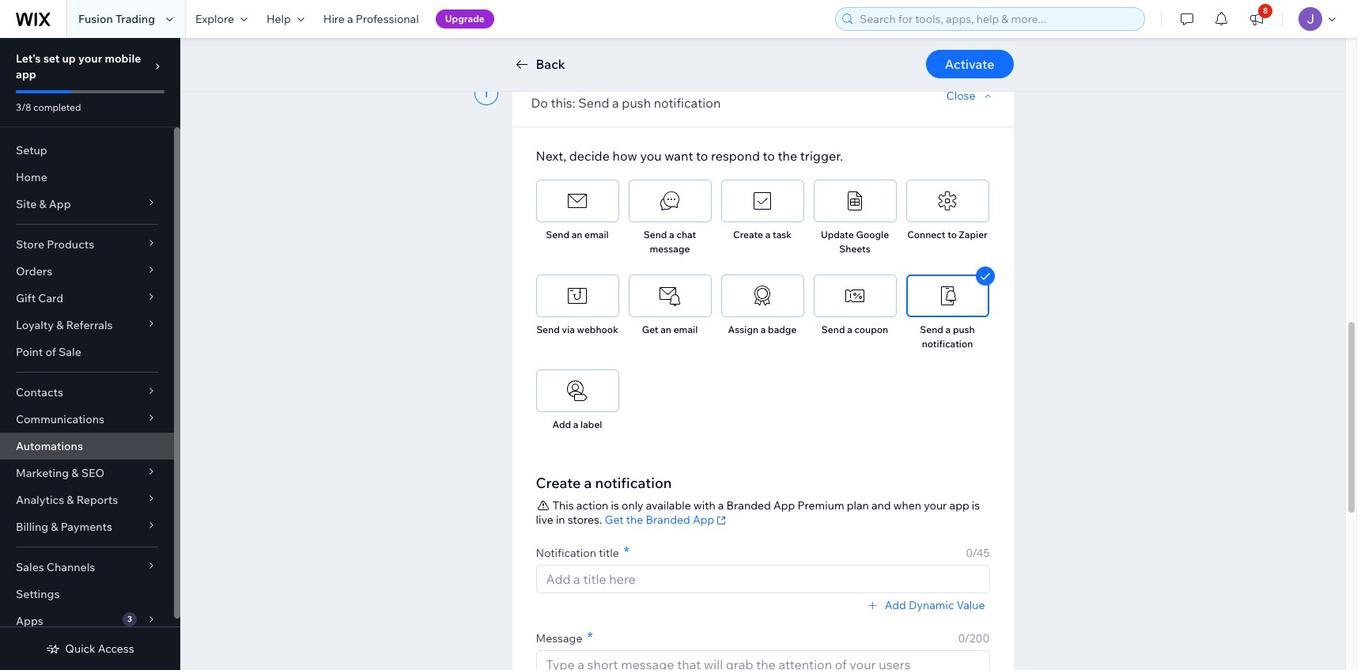 Task type: locate. For each thing, give the bounding box(es) containing it.
0 horizontal spatial branded
[[646, 513, 691, 527]]

send left coupon
[[822, 324, 845, 336]]

8 button
[[1240, 0, 1275, 38]]

quick
[[65, 642, 95, 656]]

& inside "popup button"
[[71, 466, 79, 480]]

app left premium
[[774, 499, 796, 513]]

add up back button
[[531, 28, 553, 43]]

referrals
[[66, 318, 113, 332]]

sidebar element
[[0, 38, 180, 670]]

0 vertical spatial push
[[622, 95, 651, 111]]

upgrade button
[[436, 9, 494, 28]]

app right site
[[49, 197, 71, 211]]

0 horizontal spatial your
[[78, 51, 102, 66]]

a inside send a push notification
[[946, 324, 951, 336]]

a inside action 1 do this: send a push notification
[[613, 95, 619, 111]]

this action is only available with a branded app premium plan and when your app is live in stores.
[[536, 499, 981, 527]]

your right when
[[924, 499, 947, 513]]

category image up "create a task"
[[751, 189, 775, 213]]

create
[[734, 229, 764, 241], [536, 474, 581, 492]]

setup
[[16, 143, 47, 157]]

automations
[[16, 439, 83, 453]]

0 vertical spatial an
[[572, 229, 583, 241]]

2 vertical spatial add
[[885, 598, 907, 612]]

1 vertical spatial email
[[674, 324, 698, 336]]

add left label at the bottom left of the page
[[553, 419, 571, 430]]

0 horizontal spatial *
[[588, 628, 593, 646]]

app
[[49, 197, 71, 211], [774, 499, 796, 513], [693, 513, 715, 527]]

send inside action 1 do this: send a push notification
[[579, 95, 610, 111]]

activate
[[945, 56, 995, 72]]

send for send an email
[[546, 229, 570, 241]]

1 horizontal spatial is
[[972, 499, 981, 513]]

1 vertical spatial app
[[950, 499, 970, 513]]

message
[[536, 631, 583, 646]]

create up the this
[[536, 474, 581, 492]]

0 vertical spatial the
[[778, 148, 798, 164]]

payments
[[61, 520, 112, 534]]

0 vertical spatial email
[[585, 229, 609, 241]]

condition
[[556, 28, 607, 43]]

category image up add a label
[[566, 379, 590, 403]]

send down next,
[[546, 229, 570, 241]]

value
[[957, 598, 986, 612]]

is left only
[[611, 499, 619, 513]]

a left task
[[766, 229, 771, 241]]

settings link
[[0, 581, 174, 608]]

send inside send a push notification
[[920, 324, 944, 336]]

billing & payments
[[16, 520, 112, 534]]

dynamic
[[909, 598, 955, 612]]

1 horizontal spatial app
[[693, 513, 715, 527]]

1 horizontal spatial create
[[734, 229, 764, 241]]

a inside 'send a chat message'
[[670, 229, 675, 241]]

& for billing
[[51, 520, 58, 534]]

0 horizontal spatial push
[[622, 95, 651, 111]]

a left badge
[[761, 324, 766, 336]]

chat
[[677, 229, 697, 241]]

a up "action"
[[584, 474, 592, 492]]

1 inside action 1 do this: send a push notification
[[562, 81, 567, 93]]

to right want
[[696, 148, 709, 164]]

& left seo at the left bottom of the page
[[71, 466, 79, 480]]

notification title *
[[536, 543, 630, 561]]

category image up connect to zapier
[[936, 189, 960, 213]]

category image
[[566, 189, 590, 213], [658, 284, 682, 308], [751, 284, 775, 308], [844, 284, 867, 308]]

decide
[[570, 148, 610, 164]]

category image up send an email
[[566, 189, 590, 213]]

hire
[[324, 12, 345, 26]]

create left task
[[734, 229, 764, 241]]

category image up get an email
[[658, 284, 682, 308]]

the
[[778, 148, 798, 164], [627, 513, 644, 527]]

via
[[562, 324, 575, 336]]

0 vertical spatial get
[[642, 324, 659, 336]]

1 vertical spatial notification
[[922, 338, 974, 350]]

2 vertical spatial notification
[[595, 474, 672, 492]]

1 horizontal spatial the
[[778, 148, 798, 164]]

category image up send a coupon
[[844, 284, 867, 308]]

1 vertical spatial add
[[553, 419, 571, 430]]

communications
[[16, 412, 105, 427]]

* right title
[[624, 543, 630, 561]]

update google sheets
[[821, 229, 890, 255]]

title
[[599, 546, 619, 560]]

None text field
[[536, 565, 990, 593]]

webhook
[[577, 324, 619, 336]]

email for send an email
[[585, 229, 609, 241]]

marketing & seo button
[[0, 460, 174, 487]]

get for get an email
[[642, 324, 659, 336]]

1 is from the left
[[611, 499, 619, 513]]

0 vertical spatial app
[[16, 67, 36, 82]]

your inside let's set up your mobile app
[[78, 51, 102, 66]]

category image up assign a badge
[[751, 284, 775, 308]]

a for send a push notification
[[946, 324, 951, 336]]

app inside dropdown button
[[49, 197, 71, 211]]

hire a professional link
[[314, 0, 429, 38]]

send for send a push notification
[[920, 324, 944, 336]]

store products button
[[0, 231, 174, 258]]

1 horizontal spatial branded
[[727, 499, 771, 513]]

email left 'send a chat message' on the top
[[585, 229, 609, 241]]

assign a badge
[[728, 324, 797, 336]]

connect to zapier
[[908, 229, 988, 241]]

app inside let's set up your mobile app
[[16, 67, 36, 82]]

your right the up
[[78, 51, 102, 66]]

send right this:
[[579, 95, 610, 111]]

& for marketing
[[71, 466, 79, 480]]

send inside 'send a chat message'
[[644, 229, 667, 241]]

a up message
[[670, 229, 675, 241]]

the left available
[[627, 513, 644, 527]]

a left label at the bottom left of the page
[[574, 419, 579, 430]]

get the branded app link
[[605, 512, 729, 528]]

0 vertical spatial create
[[734, 229, 764, 241]]

label
[[581, 419, 603, 430]]

0/200
[[959, 631, 990, 646]]

help button
[[257, 0, 314, 38]]

apps
[[16, 614, 43, 628]]

settings
[[16, 587, 60, 601]]

loyalty
[[16, 318, 54, 332]]

2 horizontal spatial app
[[774, 499, 796, 513]]

category image up send a push notification
[[936, 284, 960, 308]]

get right stores.
[[605, 513, 624, 527]]

branded right with
[[727, 499, 771, 513]]

a for create a task
[[766, 229, 771, 241]]

point of sale
[[16, 345, 81, 359]]

send left via
[[537, 324, 560, 336]]

next, decide how you want to respond to the trigger.
[[536, 148, 844, 164]]

0 vertical spatial your
[[78, 51, 102, 66]]

is up 0/45
[[972, 499, 981, 513]]

push
[[622, 95, 651, 111], [953, 324, 975, 336]]

1 horizontal spatial your
[[924, 499, 947, 513]]

close
[[947, 89, 976, 103]]

add condition button
[[512, 28, 607, 43]]

1 vertical spatial create
[[536, 474, 581, 492]]

0 horizontal spatial app
[[49, 197, 71, 211]]

a inside hire a professional link
[[347, 12, 353, 26]]

0 horizontal spatial an
[[572, 229, 583, 241]]

only
[[622, 499, 644, 513]]

category image up update
[[844, 189, 867, 213]]

to left zapier
[[948, 229, 957, 241]]

1 horizontal spatial app
[[950, 499, 970, 513]]

1 horizontal spatial 1
[[562, 81, 567, 93]]

category image up send via webhook
[[566, 284, 590, 308]]

email left assign
[[674, 324, 698, 336]]

how
[[613, 148, 638, 164]]

* right message on the left bottom
[[588, 628, 593, 646]]

0 horizontal spatial app
[[16, 67, 36, 82]]

8
[[1264, 6, 1269, 16]]

1 vertical spatial an
[[661, 324, 672, 336]]

1 horizontal spatial push
[[953, 324, 975, 336]]

2 horizontal spatial to
[[948, 229, 957, 241]]

card
[[38, 291, 63, 305]]

1 horizontal spatial an
[[661, 324, 672, 336]]

upgrade
[[445, 13, 485, 25]]

connect
[[908, 229, 946, 241]]

action
[[531, 81, 560, 93]]

0 horizontal spatial the
[[627, 513, 644, 527]]

back button
[[512, 55, 566, 74]]

push inside send a push notification
[[953, 324, 975, 336]]

a for hire a professional
[[347, 12, 353, 26]]

a right with
[[718, 499, 724, 513]]

app down let's
[[16, 67, 36, 82]]

0 horizontal spatial create
[[536, 474, 581, 492]]

0 vertical spatial notification
[[654, 95, 721, 111]]

0 horizontal spatial get
[[605, 513, 624, 527]]

send up message
[[644, 229, 667, 241]]

professional
[[356, 12, 419, 26]]

& right 'billing'
[[51, 520, 58, 534]]

to right respond
[[763, 148, 775, 164]]

get right webhook
[[642, 324, 659, 336]]

None text field
[[536, 650, 990, 670]]

point
[[16, 345, 43, 359]]

trigger.
[[801, 148, 844, 164]]

in
[[556, 513, 565, 527]]

gift card
[[16, 291, 63, 305]]

get
[[642, 324, 659, 336], [605, 513, 624, 527]]

0 vertical spatial add
[[531, 28, 553, 43]]

get for get the branded app
[[605, 513, 624, 527]]

loyalty & referrals
[[16, 318, 113, 332]]

& right loyalty
[[56, 318, 64, 332]]

0 horizontal spatial to
[[696, 148, 709, 164]]

1 vertical spatial push
[[953, 324, 975, 336]]

a right the hire on the top left
[[347, 12, 353, 26]]

1 horizontal spatial *
[[624, 543, 630, 561]]

Search for tools, apps, help & more... field
[[855, 8, 1140, 30]]

0 horizontal spatial email
[[585, 229, 609, 241]]

the left trigger.
[[778, 148, 798, 164]]

let's
[[16, 51, 41, 66]]

2 is from the left
[[972, 499, 981, 513]]

category image for send a coupon
[[844, 284, 867, 308]]

loyalty & referrals button
[[0, 312, 174, 339]]

when
[[894, 499, 922, 513]]

reports
[[76, 493, 118, 507]]

message
[[650, 243, 690, 255]]

point of sale link
[[0, 339, 174, 366]]

send right coupon
[[920, 324, 944, 336]]

add for add a label
[[553, 419, 571, 430]]

1 vertical spatial your
[[924, 499, 947, 513]]

branded right only
[[646, 513, 691, 527]]

0 horizontal spatial is
[[611, 499, 619, 513]]

explore
[[195, 12, 234, 26]]

& for analytics
[[67, 493, 74, 507]]

notification
[[654, 95, 721, 111], [922, 338, 974, 350], [595, 474, 672, 492]]

category image
[[658, 189, 682, 213], [751, 189, 775, 213], [844, 189, 867, 213], [936, 189, 960, 213], [566, 284, 590, 308], [936, 284, 960, 308], [566, 379, 590, 403]]

app right available
[[693, 513, 715, 527]]

add left dynamic
[[885, 598, 907, 612]]

add condition
[[531, 28, 607, 43]]

marketing
[[16, 466, 69, 480]]

create a task
[[734, 229, 792, 241]]

category image up chat
[[658, 189, 682, 213]]

1 up this:
[[562, 81, 567, 93]]

a right coupon
[[946, 324, 951, 336]]

& left reports
[[67, 493, 74, 507]]

a left coupon
[[848, 324, 853, 336]]

add for add dynamic value
[[885, 598, 907, 612]]

a right this:
[[613, 95, 619, 111]]

add
[[531, 28, 553, 43], [553, 419, 571, 430], [885, 598, 907, 612]]

& for loyalty
[[56, 318, 64, 332]]

respond
[[711, 148, 760, 164]]

send a chat message
[[644, 229, 697, 255]]

& right site
[[39, 197, 46, 211]]

1 horizontal spatial email
[[674, 324, 698, 336]]

send for send a chat message
[[644, 229, 667, 241]]

1 horizontal spatial get
[[642, 324, 659, 336]]

app up 0/45
[[950, 499, 970, 513]]

1 left do
[[484, 86, 489, 100]]

category image for task
[[751, 189, 775, 213]]

1 vertical spatial get
[[605, 513, 624, 527]]



Task type: describe. For each thing, give the bounding box(es) containing it.
add dynamic value button
[[866, 598, 986, 612]]

1 horizontal spatial to
[[763, 148, 775, 164]]

close button
[[947, 89, 995, 103]]

next,
[[536, 148, 567, 164]]

notification inside send a push notification
[[922, 338, 974, 350]]

add a label
[[553, 419, 603, 430]]

a for send a chat message
[[670, 229, 675, 241]]

mobile
[[105, 51, 141, 66]]

site & app
[[16, 197, 71, 211]]

category image for sheets
[[844, 189, 867, 213]]

products
[[47, 237, 94, 252]]

0 horizontal spatial 1
[[484, 86, 489, 100]]

an for get
[[661, 324, 672, 336]]

want
[[665, 148, 694, 164]]

marketing & seo
[[16, 466, 105, 480]]

live
[[536, 513, 554, 527]]

send a coupon
[[822, 324, 889, 336]]

create a notification
[[536, 474, 672, 492]]

quick access
[[65, 642, 134, 656]]

this
[[553, 499, 574, 513]]

back
[[536, 56, 566, 72]]

store products
[[16, 237, 94, 252]]

0/45
[[966, 546, 990, 560]]

add for add condition
[[531, 28, 553, 43]]

app inside this action is only available with a branded app premium plan and when your app is live in stores.
[[950, 499, 970, 513]]

a for add a label
[[574, 419, 579, 430]]

a for create a notification
[[584, 474, 592, 492]]

gift card button
[[0, 285, 174, 312]]

plan
[[847, 499, 870, 513]]

notification inside action 1 do this: send a push notification
[[654, 95, 721, 111]]

sales
[[16, 560, 44, 574]]

channels
[[47, 560, 95, 574]]

completed
[[33, 101, 81, 113]]

site & app button
[[0, 191, 174, 218]]

stores.
[[568, 513, 602, 527]]

send for send via webhook
[[537, 324, 560, 336]]

task
[[773, 229, 792, 241]]

category image for zapier
[[936, 189, 960, 213]]

email for get an email
[[674, 324, 698, 336]]

premium
[[798, 499, 845, 513]]

site
[[16, 197, 37, 211]]

automations link
[[0, 433, 174, 460]]

message *
[[536, 628, 593, 646]]

with
[[694, 499, 716, 513]]

analytics & reports
[[16, 493, 118, 507]]

orders
[[16, 264, 52, 279]]

get an email
[[642, 324, 698, 336]]

trading
[[115, 12, 155, 26]]

update
[[821, 229, 854, 241]]

billing & payments button
[[0, 514, 174, 540]]

category image for send an email
[[566, 189, 590, 213]]

category image for chat
[[658, 189, 682, 213]]

quick access button
[[46, 642, 134, 656]]

create for create a task
[[734, 229, 764, 241]]

a inside this action is only available with a branded app premium plan and when your app is live in stores.
[[718, 499, 724, 513]]

category image for webhook
[[566, 284, 590, 308]]

1 vertical spatial *
[[588, 628, 593, 646]]

a for assign a badge
[[761, 324, 766, 336]]

branded inside this action is only available with a branded app premium plan and when your app is live in stores.
[[727, 499, 771, 513]]

coupon
[[855, 324, 889, 336]]

you
[[640, 148, 662, 164]]

home
[[16, 170, 47, 184]]

create for create a notification
[[536, 474, 581, 492]]

a for send a coupon
[[848, 324, 853, 336]]

gift
[[16, 291, 36, 305]]

3/8 completed
[[16, 101, 81, 113]]

action
[[577, 499, 609, 513]]

communications button
[[0, 406, 174, 433]]

hire a professional
[[324, 12, 419, 26]]

action 1 do this: send a push notification
[[531, 81, 721, 111]]

an for send
[[572, 229, 583, 241]]

send for send a coupon
[[822, 324, 845, 336]]

contacts
[[16, 385, 63, 400]]

sale
[[59, 345, 81, 359]]

google
[[857, 229, 890, 241]]

seo
[[81, 466, 105, 480]]

available
[[646, 499, 691, 513]]

sales channels
[[16, 560, 95, 574]]

& for site
[[39, 197, 46, 211]]

sheets
[[840, 243, 871, 255]]

of
[[45, 345, 56, 359]]

set
[[43, 51, 60, 66]]

add dynamic value
[[885, 598, 986, 612]]

your inside this action is only available with a branded app premium plan and when your app is live in stores.
[[924, 499, 947, 513]]

help
[[267, 12, 291, 26]]

and
[[872, 499, 892, 513]]

zapier
[[960, 229, 988, 241]]

app inside this action is only available with a branded app premium plan and when your app is live in stores.
[[774, 499, 796, 513]]

1 vertical spatial the
[[627, 513, 644, 527]]

notification
[[536, 546, 597, 560]]

contacts button
[[0, 379, 174, 406]]

badge
[[768, 324, 797, 336]]

push inside action 1 do this: send a push notification
[[622, 95, 651, 111]]

analytics & reports button
[[0, 487, 174, 514]]

fusion
[[78, 12, 113, 26]]

0 vertical spatial *
[[624, 543, 630, 561]]

billing
[[16, 520, 48, 534]]

up
[[62, 51, 76, 66]]

activate button
[[927, 50, 1014, 78]]

category image for assign a badge
[[751, 284, 775, 308]]



Task type: vqa. For each thing, say whether or not it's contained in the screenshot.
'Communications' DROPDOWN BUTTON
yes



